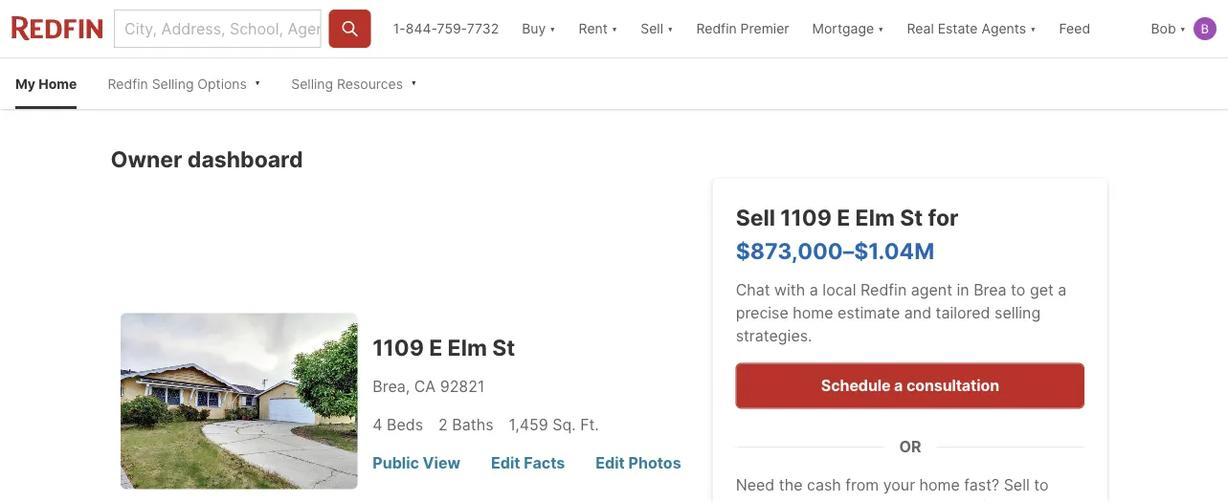 Task type: locate. For each thing, give the bounding box(es) containing it.
my
[[15, 76, 35, 92]]

▾ right options
[[254, 74, 261, 90]]

1 vertical spatial 1109
[[373, 335, 424, 361]]

1109 up $873,000
[[780, 204, 832, 231]]

▾ right the mortgage
[[878, 21, 884, 37]]

redfin premier
[[696, 21, 789, 37]]

elm
[[855, 204, 895, 231], [448, 335, 487, 361]]

public view link
[[373, 452, 460, 475]]

1 horizontal spatial selling
[[291, 76, 333, 92]]

0 horizontal spatial to
[[1011, 281, 1026, 299]]

redfin for redfin selling options ▾
[[108, 76, 148, 92]]

fast?
[[964, 476, 999, 495]]

real estate agents ▾ link
[[907, 0, 1036, 57]]

▾ right rent ▾
[[667, 21, 673, 37]]

sell for sell ▾
[[641, 21, 663, 37]]

0 vertical spatial e
[[837, 204, 850, 231]]

real estate agents ▾ button
[[895, 0, 1048, 57]]

$873,000
[[736, 237, 843, 264]]

edit facts
[[491, 454, 565, 472]]

1 horizontal spatial redfin
[[696, 21, 737, 37]]

a
[[810, 281, 818, 299], [1058, 281, 1067, 299], [894, 376, 903, 395]]

redfin
[[696, 21, 737, 37], [108, 76, 148, 92], [860, 281, 907, 299]]

0 vertical spatial st
[[900, 204, 923, 231]]

redfin left premier
[[696, 21, 737, 37]]

▾ inside redfin selling options ▾
[[254, 74, 261, 90]]

sell right fast?
[[1004, 476, 1030, 495]]

sq. ft.
[[553, 415, 599, 434]]

with
[[774, 281, 805, 299]]

1 vertical spatial to
[[1034, 476, 1049, 495]]

1 vertical spatial elm
[[448, 335, 487, 361]]

1 horizontal spatial st
[[900, 204, 923, 231]]

1-
[[393, 21, 406, 37]]

e up –
[[837, 204, 850, 231]]

home right your
[[919, 476, 960, 495]]

▾ right rent
[[611, 21, 618, 37]]

1109
[[780, 204, 832, 231], [373, 335, 424, 361]]

home down with
[[793, 304, 833, 322]]

0 horizontal spatial e
[[429, 335, 442, 361]]

0 vertical spatial redfin
[[696, 21, 737, 37]]

selling left resources
[[291, 76, 333, 92]]

sell ▾
[[641, 21, 673, 37]]

0 vertical spatial elm
[[855, 204, 895, 231]]

mortgage ▾ button
[[801, 0, 895, 57]]

1 horizontal spatial home
[[919, 476, 960, 495]]

need
[[736, 476, 775, 495]]

1 horizontal spatial a
[[894, 376, 903, 395]]

1 horizontal spatial 1109
[[780, 204, 832, 231]]

to up the selling
[[1011, 281, 1026, 299]]

2 horizontal spatial sell
[[1004, 476, 1030, 495]]

0 horizontal spatial elm
[[448, 335, 487, 361]]

sell inside the sell 1109 e elm st for $873,000 – $1.04m
[[736, 204, 775, 231]]

1109 up brea,
[[373, 335, 424, 361]]

public view
[[373, 454, 460, 472]]

2 vertical spatial redfin
[[860, 281, 907, 299]]

to right fast?
[[1034, 476, 1049, 495]]

to
[[1011, 281, 1026, 299], [1034, 476, 1049, 495]]

0 horizontal spatial a
[[810, 281, 818, 299]]

sell up $873,000
[[736, 204, 775, 231]]

–
[[843, 237, 854, 264]]

759-
[[437, 21, 467, 37]]

2 vertical spatial sell
[[1004, 476, 1030, 495]]

real estate agents ▾
[[907, 21, 1036, 37]]

redfin inside redfin selling options ▾
[[108, 76, 148, 92]]

0 vertical spatial sell
[[641, 21, 663, 37]]

0 vertical spatial to
[[1011, 281, 1026, 299]]

bob ▾
[[1151, 21, 1186, 37]]

agent
[[911, 281, 952, 299]]

claimed home image
[[120, 314, 357, 490]]

st
[[900, 204, 923, 231], [492, 335, 515, 361]]

e up brea, ca 92821
[[429, 335, 442, 361]]

selling
[[152, 76, 194, 92], [291, 76, 333, 92]]

a right schedule on the bottom right of the page
[[894, 376, 903, 395]]

selling resources link
[[291, 58, 403, 109]]

mortgage ▾ button
[[812, 0, 884, 57]]

my home link
[[15, 58, 77, 109]]

a right with
[[810, 281, 818, 299]]

1 horizontal spatial sell
[[736, 204, 775, 231]]

1,459
[[509, 415, 548, 434]]

to inside chat with a local redfin agent in brea to get a precise home estimate and tailored selling strategies.
[[1011, 281, 1026, 299]]

st left the 'for'
[[900, 204, 923, 231]]

in
[[957, 281, 969, 299]]

1109 inside the sell 1109 e elm st for $873,000 – $1.04m
[[780, 204, 832, 231]]

2 selling from the left
[[291, 76, 333, 92]]

user photo image
[[1194, 17, 1217, 40]]

▾ right resources
[[411, 74, 417, 90]]

0 horizontal spatial selling
[[152, 76, 194, 92]]

sell inside dropdown button
[[641, 21, 663, 37]]

92821
[[440, 377, 485, 396]]

1 horizontal spatial e
[[837, 204, 850, 231]]

sell right rent ▾
[[641, 21, 663, 37]]

0 horizontal spatial st
[[492, 335, 515, 361]]

redfin selling options ▾
[[108, 74, 261, 92]]

st up the 1,459
[[492, 335, 515, 361]]

▾ inside selling resources ▾
[[411, 74, 417, 90]]

options
[[198, 76, 247, 92]]

1 selling from the left
[[152, 76, 194, 92]]

selling resources ▾
[[291, 74, 417, 92]]

schedule
[[821, 376, 891, 395]]

redfin inside button
[[696, 21, 737, 37]]

0 vertical spatial home
[[793, 304, 833, 322]]

baths
[[452, 415, 493, 434]]

0 vertical spatial 1109
[[780, 204, 832, 231]]

home inside chat with a local redfin agent in brea to get a precise home estimate and tailored selling strategies.
[[793, 304, 833, 322]]

elm up $1.04m on the right of page
[[855, 204, 895, 231]]

home
[[793, 304, 833, 322], [919, 476, 960, 495]]

1 horizontal spatial to
[[1034, 476, 1049, 495]]

st inside the sell 1109 e elm st for $873,000 – $1.04m
[[900, 204, 923, 231]]

▾ right buy
[[550, 21, 556, 37]]

elm up 92821
[[448, 335, 487, 361]]

0 horizontal spatial redfin
[[108, 76, 148, 92]]

edit facts link
[[491, 452, 565, 475]]

0 horizontal spatial home
[[793, 304, 833, 322]]

selling left options
[[152, 76, 194, 92]]

1-844-759-7732
[[393, 21, 499, 37]]

1 vertical spatial sell
[[736, 204, 775, 231]]

$1.04m
[[854, 237, 934, 264]]

1109 e elm st
[[373, 335, 515, 361]]

home
[[39, 76, 77, 92]]

rent ▾ button
[[579, 0, 618, 57]]

redfin premier button
[[685, 0, 801, 57]]

selling
[[995, 304, 1041, 322]]

precise
[[736, 304, 789, 322]]

owner
[[111, 145, 182, 172]]

redfin right 'home'
[[108, 76, 148, 92]]

mortgage
[[812, 21, 874, 37]]

to for brea
[[1011, 281, 1026, 299]]

0 horizontal spatial sell
[[641, 21, 663, 37]]

sell for sell 1109 e elm st for $873,000 – $1.04m
[[736, 204, 775, 231]]

brea,
[[373, 377, 410, 396]]

redfin up estimate at the bottom right
[[860, 281, 907, 299]]

e
[[837, 204, 850, 231], [429, 335, 442, 361]]

1 horizontal spatial elm
[[855, 204, 895, 231]]

your
[[883, 476, 915, 495]]

tailored
[[936, 304, 990, 322]]

rent ▾ button
[[567, 0, 629, 57]]

sell
[[641, 21, 663, 37], [736, 204, 775, 231], [1004, 476, 1030, 495]]

agents
[[982, 21, 1026, 37]]

1 vertical spatial redfin
[[108, 76, 148, 92]]

a right get
[[1058, 281, 1067, 299]]

2 horizontal spatial redfin
[[860, 281, 907, 299]]



Task type: vqa. For each thing, say whether or not it's contained in the screenshot.
Zip
no



Task type: describe. For each thing, give the bounding box(es) containing it.
rent
[[579, 21, 608, 37]]

sell 1109 e elm st for $873,000 – $1.04m
[[736, 204, 959, 264]]

to for sell
[[1034, 476, 1049, 495]]

0 horizontal spatial 1109
[[373, 335, 424, 361]]

get
[[1030, 281, 1054, 299]]

feed
[[1059, 21, 1090, 37]]

elm inside the sell 1109 e elm st for $873,000 – $1.04m
[[855, 204, 895, 231]]

e inside the sell 1109 e elm st for $873,000 – $1.04m
[[837, 204, 850, 231]]

1-844-759-7732 link
[[393, 21, 499, 37]]

or
[[899, 438, 921, 456]]

dashboard
[[187, 145, 303, 172]]

feed button
[[1048, 0, 1140, 57]]

estimate
[[838, 304, 900, 322]]

rent ▾
[[579, 21, 618, 37]]

chat
[[736, 281, 770, 299]]

real
[[907, 21, 934, 37]]

owner dashboard
[[111, 145, 303, 172]]

from
[[845, 476, 879, 495]]

a inside schedule a consultation button
[[894, 376, 903, 395]]

bob
[[1151, 21, 1176, 37]]

ca
[[414, 377, 436, 396]]

2 horizontal spatial a
[[1058, 281, 1067, 299]]

buy ▾
[[522, 21, 556, 37]]

1 vertical spatial st
[[492, 335, 515, 361]]

2 baths
[[439, 415, 493, 434]]

redfin for redfin premier
[[696, 21, 737, 37]]

▾ right agents
[[1030, 21, 1036, 37]]

selling inside redfin selling options ▾
[[152, 76, 194, 92]]

▾ right the bob
[[1180, 21, 1186, 37]]

for
[[928, 204, 959, 231]]

4
[[373, 415, 382, 434]]

brea, ca 92821
[[373, 377, 485, 396]]

strategies.
[[736, 327, 812, 345]]

4 beds
[[373, 415, 423, 434]]

resources
[[337, 76, 403, 92]]

City, Address, School, Agent, ZIP search field
[[114, 10, 321, 48]]

mortgage ▾
[[812, 21, 884, 37]]

buy ▾ button
[[522, 0, 556, 57]]

844-
[[406, 21, 437, 37]]

redfin inside chat with a local redfin agent in brea to get a precise home estimate and tailored selling strategies.
[[860, 281, 907, 299]]

sell ▾ button
[[629, 0, 685, 57]]

need the cash from your home fast? sell to
[[736, 476, 1049, 495]]

buy ▾ button
[[510, 0, 567, 57]]

consultation
[[906, 376, 999, 395]]

1 vertical spatial home
[[919, 476, 960, 495]]

selling inside selling resources ▾
[[291, 76, 333, 92]]

estate
[[938, 21, 978, 37]]

buy
[[522, 21, 546, 37]]

submit search image
[[340, 19, 359, 38]]

2
[[439, 415, 448, 434]]

local
[[823, 281, 856, 299]]

cash
[[807, 476, 841, 495]]

and
[[904, 304, 931, 322]]

edit photos link
[[596, 452, 681, 475]]

redfin selling options link
[[108, 58, 247, 109]]

my home
[[15, 76, 77, 92]]

sell ▾ button
[[641, 0, 673, 57]]

schedule a consultation
[[821, 376, 999, 395]]

edit photos
[[596, 454, 681, 472]]

7732
[[467, 21, 499, 37]]

beds
[[387, 415, 423, 434]]

1,459 sq. ft.
[[509, 415, 599, 434]]

the
[[779, 476, 803, 495]]

schedule a consultation button
[[736, 363, 1085, 409]]

chat with a local redfin agent in brea to get a precise home estimate and tailored selling strategies.
[[736, 281, 1067, 345]]

brea
[[974, 281, 1007, 299]]

premier
[[741, 21, 789, 37]]

1 vertical spatial e
[[429, 335, 442, 361]]



